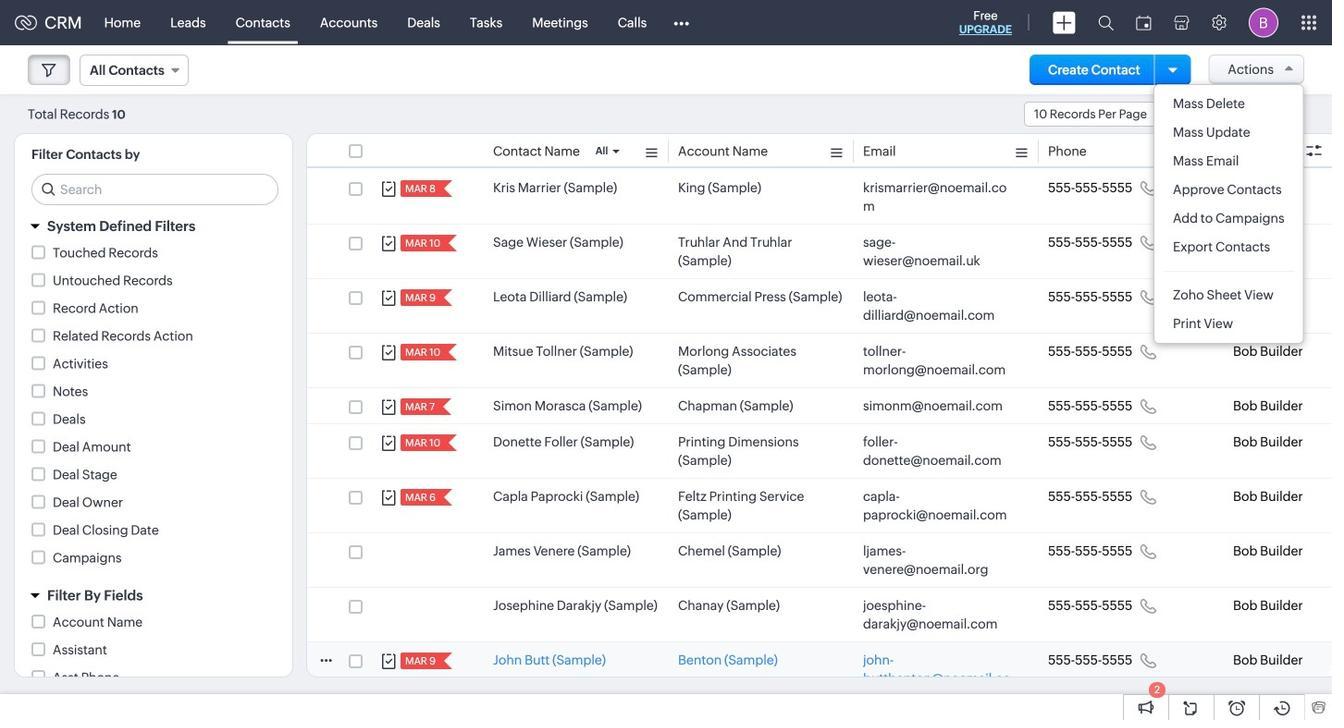 Task type: vqa. For each thing, say whether or not it's contained in the screenshot.
CRM
no



Task type: describe. For each thing, give the bounding box(es) containing it.
Other Modules field
[[662, 8, 701, 37]]

create menu element
[[1042, 0, 1087, 45]]

profile image
[[1249, 8, 1279, 37]]



Task type: locate. For each thing, give the bounding box(es) containing it.
calendar image
[[1136, 15, 1152, 30]]

navigation
[[1241, 101, 1304, 128]]

logo image
[[15, 15, 37, 30]]

profile element
[[1238, 0, 1290, 45]]

create menu image
[[1053, 12, 1076, 34]]

search image
[[1098, 15, 1114, 31]]

search element
[[1087, 0, 1125, 45]]

row group
[[307, 170, 1332, 716]]

None field
[[80, 55, 189, 86], [1024, 102, 1171, 127], [80, 55, 189, 86], [1024, 102, 1171, 127]]

Search text field
[[32, 175, 278, 204]]



